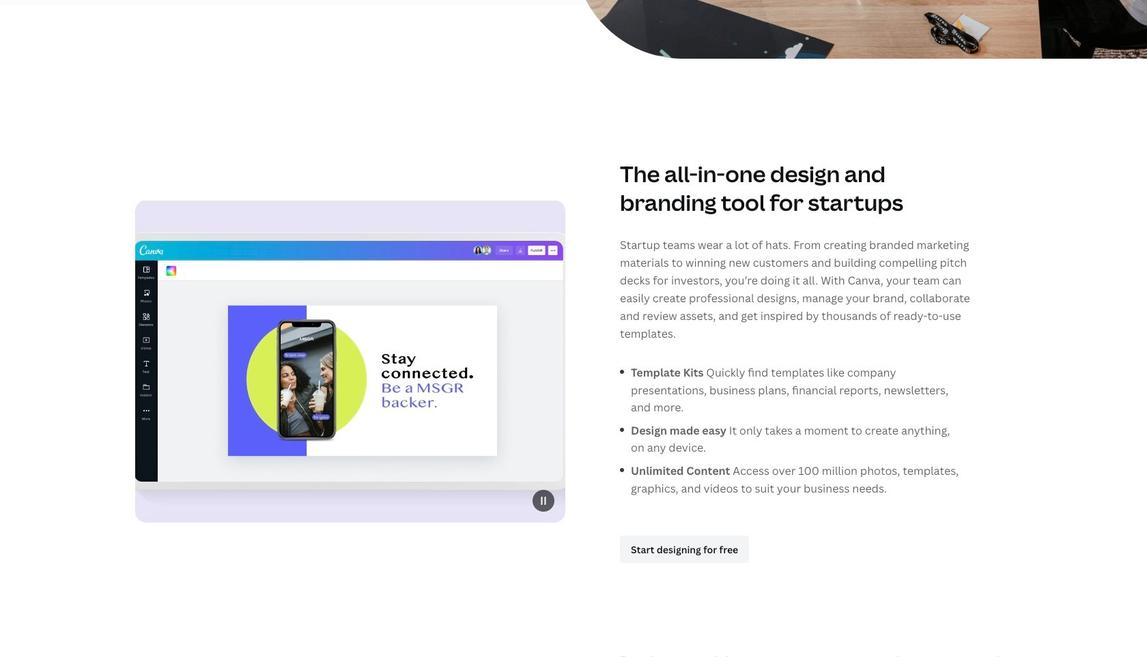 Task type: locate. For each thing, give the bounding box(es) containing it.
spacenow enterprise and pro t shirts print 009 1.ad224d04 image
[[574, 0, 1147, 59]]



Task type: vqa. For each thing, say whether or not it's contained in the screenshot.
Spacenow Enterprise and Pro T shirts Print 009 1.ad224d04 image on the top of page
yes



